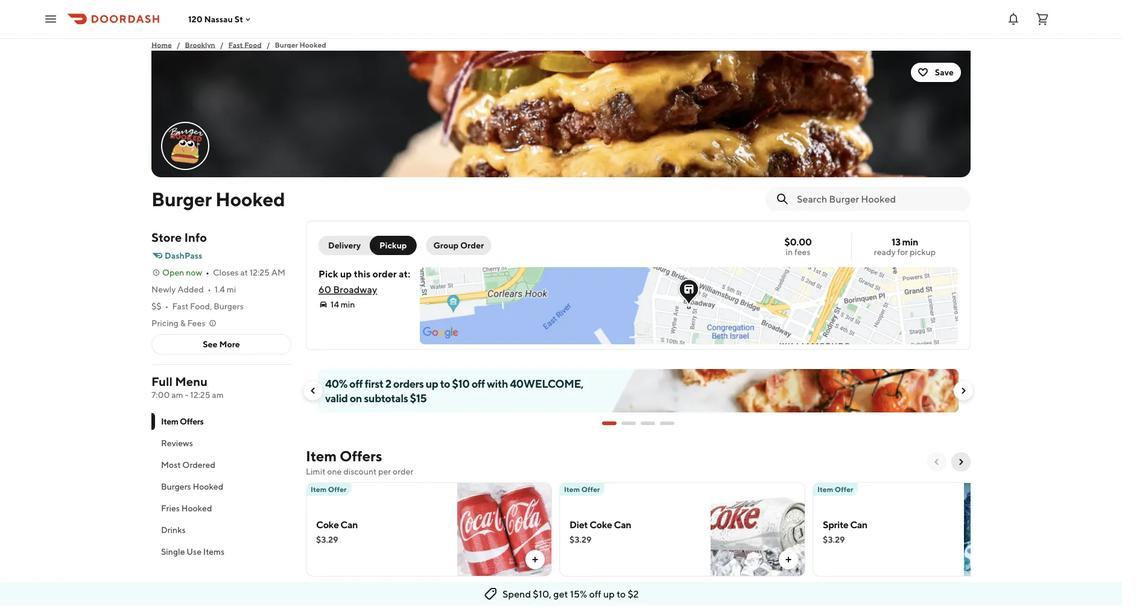 Task type: vqa. For each thing, say whether or not it's contained in the screenshot.
$3 at the left of the page
no



Task type: describe. For each thing, give the bounding box(es) containing it.
info
[[184, 231, 207, 245]]

40%
[[325, 377, 348, 390]]

for
[[898, 247, 909, 257]]

to for $10
[[440, 377, 450, 390]]

spend
[[503, 589, 531, 600]]

item offers
[[161, 417, 204, 427]]

most ordered
[[161, 460, 215, 470]]

group
[[434, 241, 459, 251]]

more
[[219, 340, 240, 350]]

drinks
[[161, 526, 186, 535]]

fees
[[795, 247, 811, 257]]

$$ • fast food, burgers
[[152, 302, 244, 312]]

full menu 7:00 am - 12:25 am
[[152, 375, 224, 400]]

item for sprite can
[[818, 485, 834, 494]]

sprite
[[823, 519, 849, 531]]

full
[[152, 375, 173, 389]]

store info
[[152, 231, 207, 245]]

ready
[[875, 247, 896, 257]]

burger hooked
[[152, 188, 285, 210]]

pickup
[[380, 241, 407, 251]]

0 horizontal spatial off
[[350, 377, 363, 390]]

open now
[[162, 268, 202, 278]]

0 horizontal spatial fast
[[172, 302, 189, 312]]

fries
[[161, 504, 180, 514]]

hooked for burger hooked
[[215, 188, 285, 210]]

added
[[178, 285, 204, 295]]

store
[[152, 231, 182, 245]]

powered by google image
[[423, 327, 459, 339]]

order methods option group
[[319, 236, 417, 255]]

fries hooked button
[[152, 498, 292, 520]]

min for 13
[[903, 236, 919, 248]]

group order button
[[426, 236, 491, 255]]

st
[[235, 14, 243, 24]]

1 horizontal spatial 12:25
[[250, 268, 270, 278]]

$3.29 for sprite
[[823, 535, 846, 545]]

1.4
[[215, 285, 225, 295]]

1 vertical spatial previous button of carousel image
[[933, 458, 942, 467]]

get
[[554, 589, 568, 600]]

limit
[[306, 467, 326, 477]]

pricing & fees button
[[152, 318, 218, 330]]

sprite can $3.29
[[823, 519, 868, 545]]

item down 7:00
[[161, 417, 178, 427]]

14
[[331, 300, 339, 310]]

1 / from the left
[[177, 40, 180, 49]]

coke inside coke can $3.29
[[316, 519, 339, 531]]

see more button
[[152, 335, 291, 354]]

13 min ready for pickup
[[875, 236, 936, 257]]

item offer for diet
[[564, 485, 600, 494]]

menu
[[175, 375, 208, 389]]

mi
[[227, 285, 236, 295]]

to for $2
[[617, 589, 626, 600]]

$2
[[628, 589, 639, 600]]

coke inside the diet coke can $3.29
[[590, 519, 613, 531]]

Item Search search field
[[797, 193, 962, 206]]

next button of carousel image
[[959, 386, 969, 396]]

one
[[327, 467, 342, 477]]

1 horizontal spatial burgers
[[214, 302, 244, 312]]

fees
[[187, 318, 205, 328]]

home / brooklyn / fast food / burger hooked
[[152, 40, 326, 49]]

most ordered button
[[152, 455, 292, 476]]

brooklyn
[[185, 40, 215, 49]]

home link
[[152, 39, 172, 51]]

$3.29 for coke
[[316, 535, 338, 545]]

save
[[936, 67, 954, 77]]

120 nassau st
[[188, 14, 243, 24]]

valid
[[325, 392, 348, 405]]

am
[[271, 268, 286, 278]]

home
[[152, 40, 172, 49]]

offers for item offers limit one discount per order
[[340, 448, 382, 465]]

1 horizontal spatial burger
[[275, 40, 298, 49]]

on
[[350, 392, 362, 405]]

group order
[[434, 241, 484, 251]]

1 horizontal spatial fast
[[229, 40, 243, 49]]

map region
[[311, 238, 1084, 392]]

$$
[[152, 302, 162, 312]]

reviews link
[[306, 590, 355, 606]]

order
[[461, 241, 484, 251]]

offer for sprite
[[835, 485, 854, 494]]

this
[[354, 268, 371, 280]]

7:00
[[152, 390, 170, 400]]

spend $10, get 15% off up to $2
[[503, 589, 639, 600]]

60 broadway link
[[319, 284, 377, 296]]

single use items
[[161, 547, 225, 557]]

orders
[[394, 377, 424, 390]]

-
[[185, 390, 189, 400]]

burgers hooked
[[161, 482, 223, 492]]

item offer for sprite
[[818, 485, 854, 494]]

40% off first 2 orders up to $10 off with 40welcome, valid on subtotals $15
[[325, 377, 584, 405]]

first
[[365, 377, 384, 390]]

Pickup radio
[[370, 236, 417, 255]]

60
[[319, 284, 332, 296]]

broadway
[[333, 284, 377, 296]]

order inside 'item offers limit one discount per order'
[[393, 467, 414, 477]]

dashpass
[[165, 251, 202, 261]]

120 nassau st button
[[188, 14, 253, 24]]

ordered
[[183, 460, 215, 470]]

at
[[240, 268, 248, 278]]

reviews inside button
[[161, 439, 193, 449]]

newly added • 1.4 mi
[[152, 285, 236, 295]]

$10,
[[533, 589, 552, 600]]

up for spend
[[604, 589, 615, 600]]

food
[[244, 40, 262, 49]]

14 min
[[331, 300, 355, 310]]

can for sprite can
[[851, 519, 868, 531]]

burgers inside button
[[161, 482, 191, 492]]

1 am from the left
[[172, 390, 183, 400]]

0 horizontal spatial burger
[[152, 188, 212, 210]]

item offers heading
[[306, 447, 382, 466]]



Task type: locate. For each thing, give the bounding box(es) containing it.
pricing
[[152, 318, 179, 328]]

•
[[206, 268, 209, 278], [208, 285, 211, 295], [165, 302, 169, 312]]

offer
[[328, 485, 347, 494], [582, 485, 600, 494], [835, 485, 854, 494]]

burger up store info on the top left of page
[[152, 188, 212, 210]]

3 $3.29 from the left
[[823, 535, 846, 545]]

• closes at 12:25 am
[[206, 268, 286, 278]]

subtotals
[[364, 392, 408, 405]]

$0.00
[[785, 236, 812, 248]]

2 horizontal spatial offer
[[835, 485, 854, 494]]

$3.29 down diet
[[570, 535, 592, 545]]

with
[[487, 377, 508, 390]]

up inside pick up this order at: 60 broadway
[[340, 268, 352, 280]]

hooked inside button
[[182, 504, 212, 514]]

0 vertical spatial burger
[[275, 40, 298, 49]]

per
[[379, 467, 391, 477]]

to left $10
[[440, 377, 450, 390]]

0 vertical spatial to
[[440, 377, 450, 390]]

1 vertical spatial to
[[617, 589, 626, 600]]

2 item offer from the left
[[564, 485, 600, 494]]

1 vertical spatial up
[[426, 377, 439, 390]]

1 horizontal spatial offer
[[582, 485, 600, 494]]

1 vertical spatial burger
[[152, 188, 212, 210]]

up for 40%
[[426, 377, 439, 390]]

up up $15
[[426, 377, 439, 390]]

0 horizontal spatial item offer
[[311, 485, 347, 494]]

1 horizontal spatial am
[[212, 390, 224, 400]]

open menu image
[[43, 12, 58, 26]]

order inside pick up this order at: 60 broadway
[[373, 268, 397, 280]]

am
[[172, 390, 183, 400], [212, 390, 224, 400]]

item offer
[[311, 485, 347, 494], [564, 485, 600, 494], [818, 485, 854, 494]]

1 offer from the left
[[328, 485, 347, 494]]

12:25 right at on the left top of the page
[[250, 268, 270, 278]]

1 vertical spatial offers
[[340, 448, 382, 465]]

2 horizontal spatial can
[[851, 519, 868, 531]]

0 vertical spatial up
[[340, 268, 352, 280]]

am left -
[[172, 390, 183, 400]]

1 $3.29 from the left
[[316, 535, 338, 545]]

off right $10
[[472, 377, 485, 390]]

1 vertical spatial min
[[341, 300, 355, 310]]

0 items, open order cart image
[[1036, 12, 1050, 26]]

food,
[[190, 302, 212, 312]]

1 horizontal spatial off
[[472, 377, 485, 390]]

burgers down mi
[[214, 302, 244, 312]]

order left at:
[[373, 268, 397, 280]]

add item to cart image
[[784, 555, 794, 565]]

• right $$
[[165, 302, 169, 312]]

can inside the diet coke can $3.29
[[614, 519, 632, 531]]

1 horizontal spatial reviews
[[306, 590, 355, 606]]

see more
[[203, 340, 240, 350]]

offer up diet
[[582, 485, 600, 494]]

offer up sprite
[[835, 485, 854, 494]]

min right '13'
[[903, 236, 919, 248]]

0 vertical spatial fast
[[229, 40, 243, 49]]

0 vertical spatial burgers
[[214, 302, 244, 312]]

fast
[[229, 40, 243, 49], [172, 302, 189, 312]]

previous button of carousel image left 40%
[[308, 386, 318, 396]]

offer for diet
[[582, 485, 600, 494]]

1 vertical spatial •
[[208, 285, 211, 295]]

min right 14
[[341, 300, 355, 310]]

Delivery radio
[[319, 236, 378, 255]]

12:25 inside full menu 7:00 am - 12:25 am
[[190, 390, 210, 400]]

/ right "home"
[[177, 40, 180, 49]]

2 vertical spatial up
[[604, 589, 615, 600]]

0 horizontal spatial $3.29
[[316, 535, 338, 545]]

fast left food
[[229, 40, 243, 49]]

3 / from the left
[[267, 40, 270, 49]]

burger hooked image
[[152, 51, 971, 177], [162, 123, 208, 169]]

2 horizontal spatial /
[[267, 40, 270, 49]]

$15
[[410, 392, 427, 405]]

fries hooked
[[161, 504, 212, 514]]

burgers hooked button
[[152, 476, 292, 498]]

can right sprite
[[851, 519, 868, 531]]

diet coke can $3.29
[[570, 519, 632, 545]]

coke can $3.29
[[316, 519, 358, 545]]

use
[[187, 547, 202, 557]]

previous button of carousel image
[[308, 386, 318, 396], [933, 458, 942, 467]]

• right 'now' at the left top
[[206, 268, 209, 278]]

1 horizontal spatial $3.29
[[570, 535, 592, 545]]

newly
[[152, 285, 176, 295]]

order
[[373, 268, 397, 280], [393, 467, 414, 477]]

0 horizontal spatial reviews
[[161, 439, 193, 449]]

diet
[[570, 519, 588, 531]]

/ right brooklyn link
[[220, 40, 224, 49]]

0 vertical spatial min
[[903, 236, 919, 248]]

see
[[203, 340, 218, 350]]

can down discount
[[341, 519, 358, 531]]

120
[[188, 14, 203, 24]]

40welcome,
[[510, 377, 584, 390]]

0 horizontal spatial offer
[[328, 485, 347, 494]]

off right 15%
[[590, 589, 602, 600]]

reviews
[[161, 439, 193, 449], [306, 590, 355, 606]]

0 horizontal spatial /
[[177, 40, 180, 49]]

$0.00 in fees
[[785, 236, 812, 257]]

discount
[[344, 467, 377, 477]]

0 horizontal spatial am
[[172, 390, 183, 400]]

1 horizontal spatial coke
[[590, 519, 613, 531]]

/ right food
[[267, 40, 270, 49]]

offers down -
[[180, 417, 204, 427]]

item up the limit on the left of page
[[306, 448, 337, 465]]

next button of carousel image
[[957, 458, 967, 467]]

2 horizontal spatial up
[[604, 589, 615, 600]]

hooked for fries hooked
[[182, 504, 212, 514]]

$3.29 up reviews link in the left bottom of the page
[[316, 535, 338, 545]]

item for diet coke can
[[564, 485, 580, 494]]

0 horizontal spatial burgers
[[161, 482, 191, 492]]

item up diet
[[564, 485, 580, 494]]

0 vertical spatial •
[[206, 268, 209, 278]]

closes
[[213, 268, 239, 278]]

drinks button
[[152, 520, 292, 542]]

to
[[440, 377, 450, 390], [617, 589, 626, 600]]

$10
[[452, 377, 470, 390]]

hooked
[[300, 40, 326, 49], [215, 188, 285, 210], [193, 482, 223, 492], [182, 504, 212, 514]]

can for coke can
[[341, 519, 358, 531]]

coke down one
[[316, 519, 339, 531]]

1 item offer from the left
[[311, 485, 347, 494]]

item inside 'item offers limit one discount per order'
[[306, 448, 337, 465]]

15%
[[570, 589, 588, 600]]

min inside 13 min ready for pickup
[[903, 236, 919, 248]]

up inside 40% off first 2 orders up to $10 off with 40welcome, valid on subtotals $15
[[426, 377, 439, 390]]

2 horizontal spatial off
[[590, 589, 602, 600]]

0 horizontal spatial can
[[341, 519, 358, 531]]

item offer up diet
[[564, 485, 600, 494]]

brooklyn link
[[185, 39, 215, 51]]

$3.29 down sprite
[[823, 535, 846, 545]]

can right diet
[[614, 519, 632, 531]]

$3.29 inside sprite can $3.29
[[823, 535, 846, 545]]

burgers
[[214, 302, 244, 312], [161, 482, 191, 492]]

up left $2
[[604, 589, 615, 600]]

up up 60 broadway "link"
[[340, 268, 352, 280]]

fast food link
[[229, 39, 262, 51]]

1 horizontal spatial offers
[[340, 448, 382, 465]]

• left 1.4
[[208, 285, 211, 295]]

save button
[[911, 63, 962, 82]]

to left $2
[[617, 589, 626, 600]]

/
[[177, 40, 180, 49], [220, 40, 224, 49], [267, 40, 270, 49]]

am right -
[[212, 390, 224, 400]]

1 can from the left
[[341, 519, 358, 531]]

2 horizontal spatial item offer
[[818, 485, 854, 494]]

2 vertical spatial •
[[165, 302, 169, 312]]

1 horizontal spatial /
[[220, 40, 224, 49]]

0 horizontal spatial up
[[340, 268, 352, 280]]

1 vertical spatial order
[[393, 467, 414, 477]]

12:25 right -
[[190, 390, 210, 400]]

2
[[386, 377, 392, 390]]

off up on
[[350, 377, 363, 390]]

0 horizontal spatial previous button of carousel image
[[308, 386, 318, 396]]

1 horizontal spatial up
[[426, 377, 439, 390]]

1 coke from the left
[[316, 519, 339, 531]]

offers up discount
[[340, 448, 382, 465]]

now
[[186, 268, 202, 278]]

0 horizontal spatial coke
[[316, 519, 339, 531]]

1 vertical spatial 12:25
[[190, 390, 210, 400]]

0 horizontal spatial 12:25
[[190, 390, 210, 400]]

previous button of carousel image left next button of carousel image
[[933, 458, 942, 467]]

$3.29
[[316, 535, 338, 545], [570, 535, 592, 545], [823, 535, 846, 545]]

pick
[[319, 268, 338, 280]]

2 $3.29 from the left
[[570, 535, 592, 545]]

min
[[903, 236, 919, 248], [341, 300, 355, 310]]

0 vertical spatial offers
[[180, 417, 204, 427]]

notification bell image
[[1007, 12, 1021, 26]]

$3.29 inside coke can $3.29
[[316, 535, 338, 545]]

13
[[892, 236, 901, 248]]

burger right food
[[275, 40, 298, 49]]

1 horizontal spatial previous button of carousel image
[[933, 458, 942, 467]]

item up sprite
[[818, 485, 834, 494]]

add item to cart image
[[531, 555, 540, 565]]

select promotional banner element
[[602, 413, 675, 435]]

delivery
[[328, 241, 361, 251]]

1 horizontal spatial to
[[617, 589, 626, 600]]

item offer for coke
[[311, 485, 347, 494]]

item offers limit one discount per order
[[306, 448, 414, 477]]

1 horizontal spatial min
[[903, 236, 919, 248]]

item for coke can
[[311, 485, 327, 494]]

1 horizontal spatial item offer
[[564, 485, 600, 494]]

pricing & fees
[[152, 318, 205, 328]]

3 item offer from the left
[[818, 485, 854, 494]]

0 horizontal spatial offers
[[180, 417, 204, 427]]

open
[[162, 268, 184, 278]]

0 vertical spatial previous button of carousel image
[[308, 386, 318, 396]]

most
[[161, 460, 181, 470]]

0 vertical spatial order
[[373, 268, 397, 280]]

fast up pricing & fees at the left of page
[[172, 302, 189, 312]]

nassau
[[204, 14, 233, 24]]

single use items button
[[152, 542, 292, 563]]

item offer down one
[[311, 485, 347, 494]]

can inside sprite can $3.29
[[851, 519, 868, 531]]

1 horizontal spatial can
[[614, 519, 632, 531]]

can inside coke can $3.29
[[341, 519, 358, 531]]

offer down one
[[328, 485, 347, 494]]

offer for coke
[[328, 485, 347, 494]]

2 am from the left
[[212, 390, 224, 400]]

offers inside 'item offers limit one discount per order'
[[340, 448, 382, 465]]

$3.29 inside the diet coke can $3.29
[[570, 535, 592, 545]]

0 vertical spatial reviews
[[161, 439, 193, 449]]

3 offer from the left
[[835, 485, 854, 494]]

0 horizontal spatial to
[[440, 377, 450, 390]]

2 coke from the left
[[590, 519, 613, 531]]

pick up this order at: 60 broadway
[[319, 268, 411, 296]]

burgers down most
[[161, 482, 191, 492]]

0 horizontal spatial min
[[341, 300, 355, 310]]

offers for item offers
[[180, 417, 204, 427]]

order right per
[[393, 467, 414, 477]]

coke right diet
[[590, 519, 613, 531]]

&
[[180, 318, 186, 328]]

in
[[786, 247, 793, 257]]

2 can from the left
[[614, 519, 632, 531]]

hooked for burgers hooked
[[193, 482, 223, 492]]

0 vertical spatial 12:25
[[250, 268, 270, 278]]

2 horizontal spatial $3.29
[[823, 535, 846, 545]]

min for 14
[[341, 300, 355, 310]]

2 offer from the left
[[582, 485, 600, 494]]

hooked inside button
[[193, 482, 223, 492]]

item down the limit on the left of page
[[311, 485, 327, 494]]

item offer up sprite
[[818, 485, 854, 494]]

to inside 40% off first 2 orders up to $10 off with 40welcome, valid on subtotals $15
[[440, 377, 450, 390]]

2 / from the left
[[220, 40, 224, 49]]

1 vertical spatial fast
[[172, 302, 189, 312]]

1 vertical spatial reviews
[[306, 590, 355, 606]]

3 can from the left
[[851, 519, 868, 531]]

1 vertical spatial burgers
[[161, 482, 191, 492]]

at:
[[399, 268, 411, 280]]

single
[[161, 547, 185, 557]]

offers
[[180, 417, 204, 427], [340, 448, 382, 465]]



